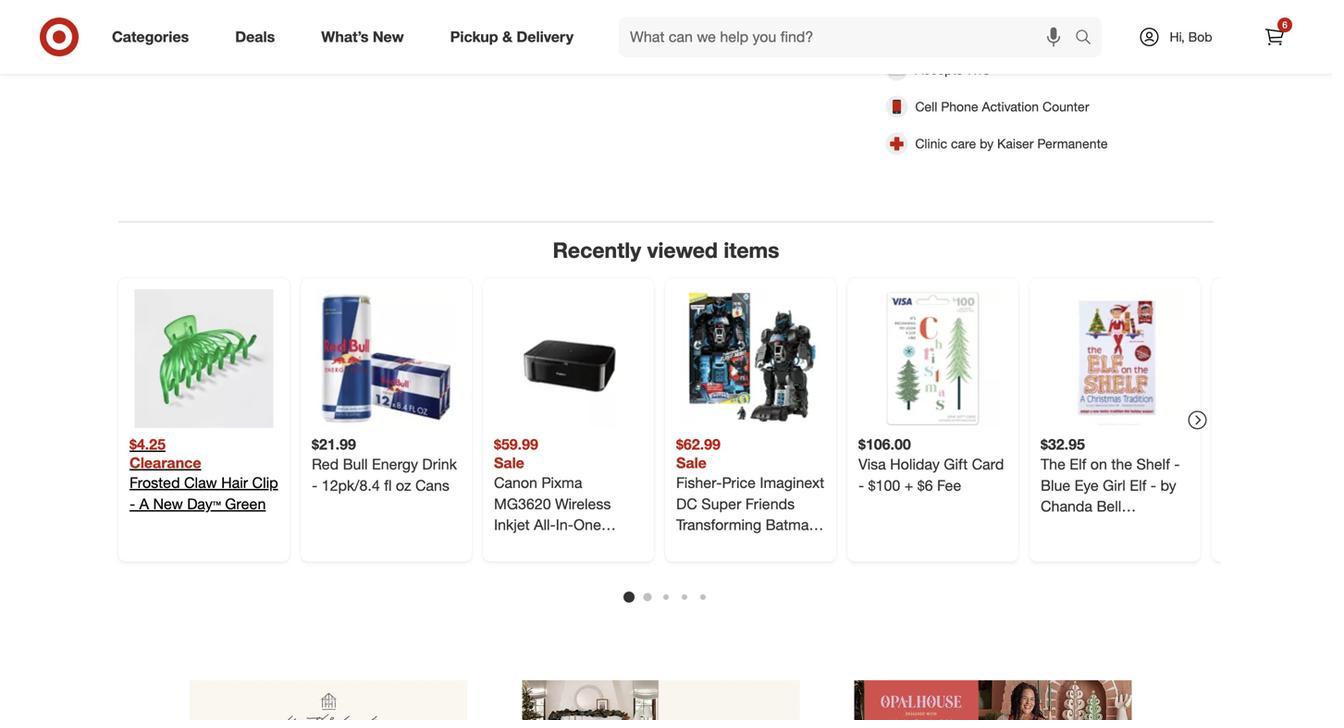 Task type: vqa. For each thing, say whether or not it's contained in the screenshot.


Task type: locate. For each thing, give the bounding box(es) containing it.
+
[[905, 477, 913, 495]]

1 horizontal spatial new
[[373, 28, 404, 46]]

clinic care by kaiser permanente
[[915, 136, 1108, 152]]

0 horizontal spatial by
[[980, 136, 994, 152]]

super
[[701, 495, 741, 514]]

the
[[1111, 456, 1132, 474]]

cell
[[915, 99, 937, 115]]

sale for $62.99
[[676, 454, 707, 473]]

batbot
[[738, 538, 783, 556]]

phone
[[941, 99, 978, 115]]

by
[[980, 136, 994, 152], [1161, 477, 1176, 495]]

12pk/8.4
[[322, 477, 380, 495]]

batman
[[766, 517, 817, 535]]

- left a
[[130, 495, 135, 514]]

bull
[[343, 456, 368, 474]]

1 vertical spatial by
[[1161, 477, 1176, 495]]

dc
[[676, 495, 697, 514]]

claw
[[184, 474, 217, 492]]

$32.95
[[1041, 436, 1085, 454]]

$6
[[918, 477, 933, 495]]

by right care
[[980, 136, 994, 152]]

- down shelf
[[1151, 477, 1156, 495]]

advertisement region
[[190, 681, 467, 721], [522, 681, 800, 721], [854, 681, 1132, 721]]

new right a
[[153, 495, 183, 514]]

new right what's at the left
[[373, 28, 404, 46]]

recently
[[553, 237, 641, 263]]

fee
[[937, 477, 961, 495]]

3 advertisement region from the left
[[854, 681, 1132, 721]]

(0515c002)
[[494, 559, 570, 577]]

categories
[[112, 28, 189, 46]]

1 horizontal spatial elf
[[1130, 477, 1147, 495]]

drink
[[422, 456, 457, 474]]

-
[[1174, 456, 1180, 474], [312, 477, 318, 495], [859, 477, 864, 495], [1151, 477, 1156, 495], [130, 495, 135, 514], [542, 538, 548, 556]]

1 vertical spatial elf
[[1130, 477, 1147, 495]]

- right shelf
[[1174, 456, 1180, 474]]

sale down $59.99
[[494, 454, 524, 473]]

bat-
[[676, 538, 703, 556]]

kaiser
[[997, 136, 1034, 152]]

$106.00
[[859, 436, 911, 454]]

$62.99
[[676, 436, 721, 454]]

cans
[[415, 477, 449, 495]]

elf right girl
[[1130, 477, 1147, 495]]

1 advertisement region from the left
[[190, 681, 467, 721]]

care
[[951, 136, 976, 152]]

wireless
[[555, 495, 611, 514]]

6
[[1282, 19, 1288, 31]]

$62.99 sale fisher-price imaginext dc super friends transforming batman bat-tech batbot
[[676, 436, 824, 556]]

recently viewed items
[[553, 237, 779, 263]]

on
[[1091, 456, 1107, 474]]

0 horizontal spatial new
[[153, 495, 183, 514]]

transforming
[[676, 517, 762, 535]]

$21.99
[[312, 436, 356, 454]]

sale inside $62.99 sale fisher-price imaginext dc super friends transforming batman bat-tech batbot
[[676, 454, 707, 473]]

mg3620
[[494, 495, 551, 514]]

0 horizontal spatial advertisement region
[[190, 681, 467, 721]]

6 link
[[1254, 17, 1295, 57]]

1 horizontal spatial advertisement region
[[522, 681, 800, 721]]

0 vertical spatial elf
[[1070, 456, 1086, 474]]

new
[[373, 28, 404, 46], [153, 495, 183, 514]]

green
[[225, 495, 266, 514]]

0 vertical spatial by
[[980, 136, 994, 152]]

gift
[[944, 456, 968, 474]]

a
[[139, 495, 149, 514]]

sale
[[494, 454, 524, 473], [676, 454, 707, 473]]

- down all-
[[542, 538, 548, 556]]

counter
[[1043, 99, 1089, 115]]

- down red
[[312, 477, 318, 495]]

1 vertical spatial new
[[153, 495, 183, 514]]

clip
[[252, 474, 278, 492]]

day™
[[187, 495, 221, 514]]

the elf on the shelf - blue eye girl elf - by chanda bell (hardcover) image
[[1046, 290, 1185, 429]]

clearance
[[130, 454, 201, 473]]

in-
[[556, 517, 574, 535]]

$106.00 visa holiday gift card - $100 + $6 fee
[[859, 436, 1004, 495]]

shelf
[[1137, 456, 1170, 474]]

(hardcover)
[[1041, 519, 1117, 537]]

clinic
[[915, 136, 947, 152]]

frosted
[[130, 474, 180, 492]]

holiday
[[890, 456, 940, 474]]

card
[[972, 456, 1004, 474]]

sale down $62.99
[[676, 454, 707, 473]]

1 sale from the left
[[494, 454, 524, 473]]

all-
[[534, 517, 556, 535]]

by down shelf
[[1161, 477, 1176, 495]]

0 horizontal spatial sale
[[494, 454, 524, 473]]

- left $100
[[859, 477, 864, 495]]

0 vertical spatial new
[[373, 28, 404, 46]]

2 sale from the left
[[676, 454, 707, 473]]

sale inside $59.99 sale canon pixma mg3620 wireless inkjet all-in-one printer - black (0515c002)
[[494, 454, 524, 473]]

chanda
[[1041, 498, 1093, 516]]

elf left on
[[1070, 456, 1086, 474]]

canon pixma mg3620 wireless inkjet all-in-one printer - black (0515c002) image
[[499, 290, 638, 429]]

1 horizontal spatial sale
[[676, 454, 707, 473]]

pickup & delivery link
[[434, 17, 597, 57]]

- inside the $21.99 red bull energy drink - 12pk/8.4 fl oz cans
[[312, 477, 318, 495]]

fisher-price imaginext dc super friends transforming batman bat-tech batbot image
[[681, 290, 820, 429]]

0 horizontal spatial elf
[[1070, 456, 1086, 474]]

1 horizontal spatial by
[[1161, 477, 1176, 495]]

delivery
[[517, 28, 574, 46]]

elf
[[1070, 456, 1086, 474], [1130, 477, 1147, 495]]

2 horizontal spatial advertisement region
[[854, 681, 1132, 721]]



Task type: describe. For each thing, give the bounding box(es) containing it.
red
[[312, 456, 339, 474]]

cell phone activation counter
[[915, 99, 1089, 115]]

$4.25
[[130, 436, 166, 454]]

what's new
[[321, 28, 404, 46]]

hi, bob
[[1170, 29, 1212, 45]]

What can we help you find? suggestions appear below search field
[[619, 17, 1080, 57]]

inkjet
[[494, 517, 530, 535]]

friends
[[746, 495, 795, 514]]

visa holiday gift card - $100 + $6 fee image
[[864, 290, 1002, 429]]

wic
[[967, 62, 991, 78]]

blue
[[1041, 477, 1071, 495]]

what's new link
[[306, 17, 427, 57]]

viewed
[[647, 237, 718, 263]]

deals link
[[219, 17, 298, 57]]

oz
[[396, 477, 411, 495]]

new inside $4.25 clearance frosted claw hair clip - a new day™ green
[[153, 495, 183, 514]]

store capabilities with hours, vertical tabs tab list
[[111, 0, 450, 48]]

what's
[[321, 28, 369, 46]]

pixma
[[542, 474, 582, 492]]

pickup
[[450, 28, 498, 46]]

$100
[[868, 477, 900, 495]]

one
[[574, 517, 601, 535]]

hi,
[[1170, 29, 1185, 45]]

- inside $4.25 clearance frosted claw hair clip - a new day™ green
[[130, 495, 135, 514]]

$32.95 the elf on the shelf - blue eye girl elf - by chanda bell (hardcover)
[[1041, 436, 1180, 537]]

&
[[502, 28, 512, 46]]

- inside $59.99 sale canon pixma mg3620 wireless inkjet all-in-one printer - black (0515c002)
[[542, 538, 548, 556]]

by inside $32.95 the elf on the shelf - blue eye girl elf - by chanda bell (hardcover)
[[1161, 477, 1176, 495]]

search
[[1067, 30, 1111, 48]]

pickup & delivery
[[450, 28, 574, 46]]

tech
[[703, 538, 734, 556]]

2 advertisement region from the left
[[522, 681, 800, 721]]

search button
[[1067, 17, 1111, 61]]

bell
[[1097, 498, 1122, 516]]

$59.99
[[494, 436, 538, 454]]

$21.99 red bull energy drink - 12pk/8.4 fl oz cans
[[312, 436, 457, 495]]

imaginext
[[760, 474, 824, 492]]

visa
[[859, 456, 886, 474]]

printer
[[494, 538, 538, 556]]

$4.25 clearance frosted claw hair clip - a new day™ green
[[130, 436, 278, 514]]

red bull energy drink - 12pk/8.4 fl oz cans image
[[317, 290, 456, 429]]

price
[[722, 474, 756, 492]]

hair
[[221, 474, 248, 492]]

- inside $106.00 visa holiday gift card - $100 + $6 fee
[[859, 477, 864, 495]]

eye
[[1075, 477, 1099, 495]]

girl
[[1103, 477, 1126, 495]]

accepts wic
[[915, 62, 991, 78]]

frosted claw hair clip - a new day™ green image
[[135, 290, 273, 429]]

black
[[552, 538, 589, 556]]

the
[[1041, 456, 1066, 474]]

activation
[[982, 99, 1039, 115]]

categories link
[[96, 17, 212, 57]]

canon
[[494, 474, 537, 492]]

fl
[[384, 477, 392, 495]]

energy
[[372, 456, 418, 474]]

deals
[[235, 28, 275, 46]]

permanente
[[1037, 136, 1108, 152]]

accepts
[[915, 62, 963, 78]]

fisher-
[[676, 474, 722, 492]]

bob
[[1188, 29, 1212, 45]]

items
[[724, 237, 779, 263]]

sale for $59.99
[[494, 454, 524, 473]]

$59.99 sale canon pixma mg3620 wireless inkjet all-in-one printer - black (0515c002)
[[494, 436, 611, 577]]



